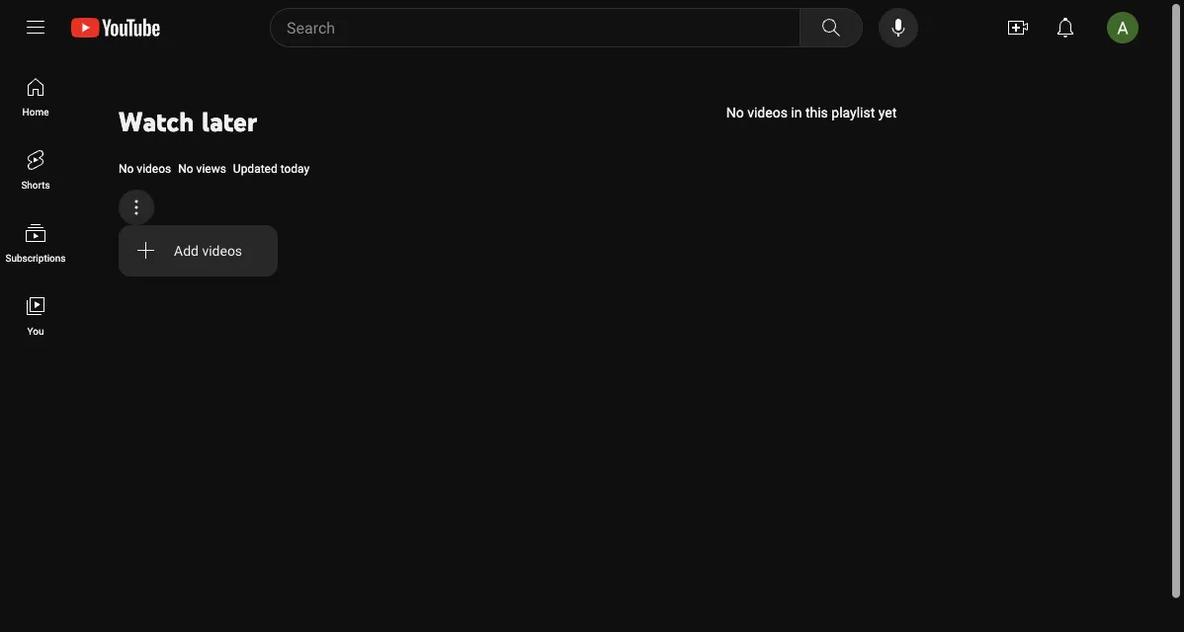 Task type: locate. For each thing, give the bounding box(es) containing it.
videos for in
[[747, 104, 788, 121]]

shorts
[[21, 179, 50, 191]]

no videos in this playlist yet
[[726, 104, 897, 121]]

avatar image image
[[1107, 12, 1139, 43]]

subscriptions
[[5, 252, 66, 264]]

no left the views
[[178, 162, 193, 176]]

videos down watch
[[137, 162, 171, 176]]

no
[[726, 104, 744, 121], [119, 162, 134, 176], [178, 162, 193, 176]]

videos
[[747, 104, 788, 121], [137, 162, 171, 176], [202, 243, 242, 259]]

0 vertical spatial videos
[[747, 104, 788, 121]]

you link
[[4, 279, 67, 352]]

2 horizontal spatial no
[[726, 104, 744, 121]]

today
[[280, 162, 310, 176]]

videos left in
[[747, 104, 788, 121]]

add
[[174, 243, 199, 259]]

home link
[[4, 59, 67, 132]]

no videos no views updated today
[[119, 162, 310, 176]]

1 horizontal spatial no
[[178, 162, 193, 176]]

no for no videos in this playlist yet
[[726, 104, 744, 121]]

0 horizontal spatial videos
[[137, 162, 171, 176]]

2 vertical spatial videos
[[202, 243, 242, 259]]

0 horizontal spatial no
[[119, 162, 134, 176]]

no down watch
[[119, 162, 134, 176]]

1 vertical spatial videos
[[137, 162, 171, 176]]

Search text field
[[287, 15, 796, 41]]

home
[[22, 106, 49, 118]]

1 horizontal spatial videos
[[202, 243, 242, 259]]

no left in
[[726, 104, 744, 121]]

2 horizontal spatial videos
[[747, 104, 788, 121]]

videos right the add
[[202, 243, 242, 259]]

None search field
[[234, 8, 867, 47]]



Task type: vqa. For each thing, say whether or not it's contained in the screenshot.
the middle Music
no



Task type: describe. For each thing, give the bounding box(es) containing it.
add videos option
[[119, 233, 278, 269]]

this
[[805, 104, 828, 121]]

watch
[[119, 105, 194, 138]]

add videos
[[174, 243, 242, 259]]

you
[[27, 325, 44, 337]]

playlist
[[832, 104, 875, 121]]

videos inside "option"
[[202, 243, 242, 259]]

shorts link
[[4, 132, 67, 206]]

updated
[[233, 162, 277, 176]]

in
[[791, 104, 802, 121]]

watch later main content
[[71, 55, 1168, 633]]

no for no videos no views updated today
[[119, 162, 134, 176]]

videos for no
[[137, 162, 171, 176]]

watch later
[[119, 105, 257, 138]]

subscriptions link
[[4, 206, 67, 279]]

yet
[[878, 104, 897, 121]]

views
[[196, 162, 226, 176]]

later
[[202, 105, 257, 138]]



